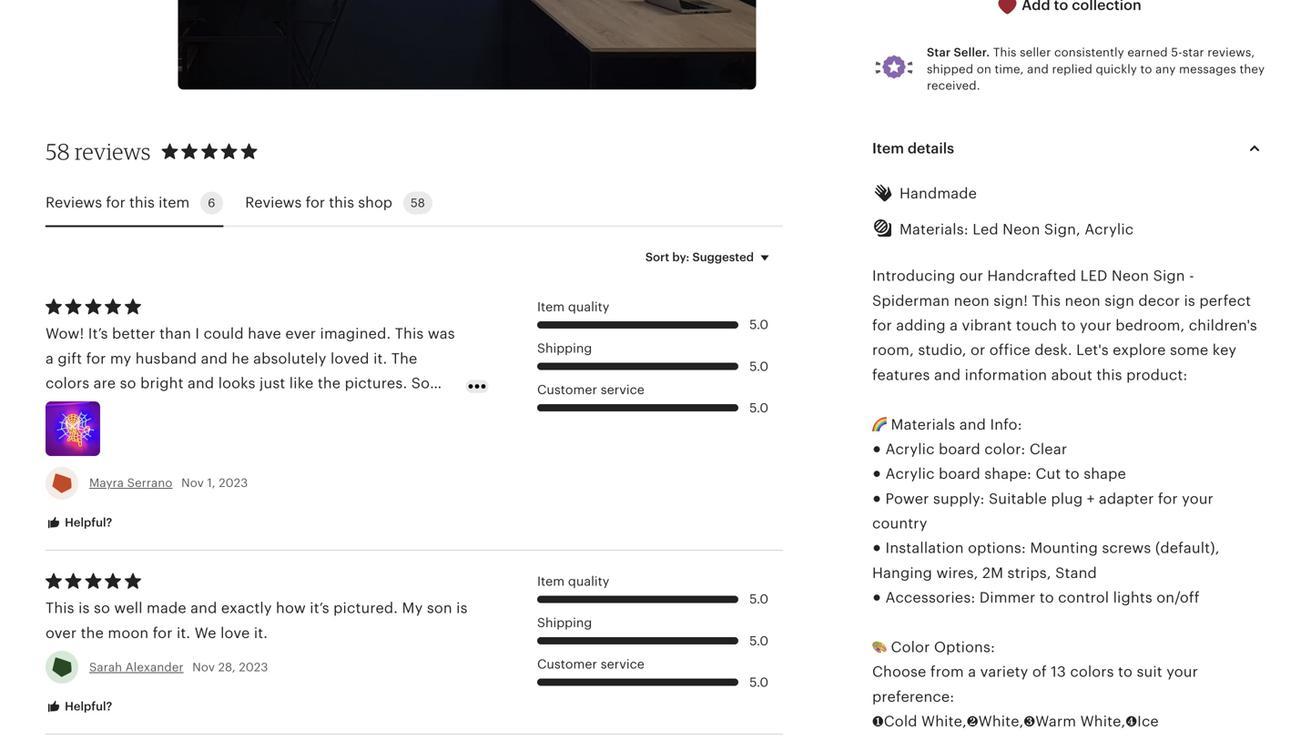 Task type: locate. For each thing, give the bounding box(es) containing it.
acrylic
[[1085, 221, 1135, 238], [886, 441, 935, 458], [886, 466, 935, 483]]

reviews right 6
[[245, 195, 302, 211]]

0 vertical spatial 2023
[[219, 477, 248, 490]]

on/off
[[1157, 590, 1201, 606]]

quality
[[568, 300, 610, 314], [568, 575, 610, 589]]

quickly
[[1096, 62, 1138, 76]]

❶cold
[[873, 714, 918, 730]]

board down materials
[[939, 441, 981, 458]]

our
[[960, 268, 984, 284], [128, 400, 152, 417]]

ever
[[285, 326, 316, 342]]

the right over
[[81, 625, 104, 642]]

our inside wow! it's better than i could have ever imagined. this was a gift for my husband and he absolutely loved it. the colors are so bright and looks just like the pictures. so happy with our purchase. the picture i took doesn't do the artwork justice. it looks 10 times better in person.
[[128, 400, 152, 417]]

0 horizontal spatial i
[[195, 326, 200, 342]]

to inside the this seller consistently earned 5-star reviews, shipped on time, and replied quickly to any messages they received.
[[1141, 62, 1153, 76]]

1 horizontal spatial reviews
[[245, 195, 302, 211]]

nov left 1,
[[181, 477, 204, 490]]

1 horizontal spatial a
[[950, 317, 959, 334]]

a right from
[[969, 664, 977, 681]]

0 horizontal spatial our
[[128, 400, 152, 417]]

the up so
[[392, 351, 418, 367]]

0 vertical spatial our
[[960, 268, 984, 284]]

2 ● from the top
[[873, 466, 882, 483]]

🌈
[[873, 417, 888, 433]]

shipped
[[928, 62, 974, 76]]

this up over
[[46, 601, 74, 617]]

person.
[[370, 425, 423, 441]]

shape
[[1084, 466, 1127, 483]]

by:
[[673, 250, 690, 264]]

exactly
[[221, 601, 272, 617]]

13
[[1052, 664, 1067, 681]]

color
[[892, 640, 931, 656]]

acrylic down materials
[[886, 441, 935, 458]]

1 vertical spatial our
[[128, 400, 152, 417]]

to down earned
[[1141, 62, 1153, 76]]

acrylic right 'sign,'
[[1085, 221, 1135, 238]]

1 horizontal spatial neon
[[1066, 293, 1101, 309]]

2023
[[219, 477, 248, 490], [239, 661, 268, 675]]

so inside this is so well made and exactly how it's pictured. my son is over the moon for it. we love it.
[[94, 601, 110, 617]]

0 vertical spatial looks
[[218, 375, 256, 392]]

2 reviews from the left
[[245, 195, 302, 211]]

mayra serrano nov 1, 2023
[[89, 477, 248, 490]]

suit
[[1137, 664, 1163, 681]]

sort
[[646, 250, 670, 264]]

to down strips,
[[1040, 590, 1055, 606]]

1 horizontal spatial 58
[[411, 196, 425, 210]]

let's
[[1077, 342, 1110, 359]]

1 horizontal spatial neon
[[1112, 268, 1150, 284]]

1 vertical spatial 58
[[411, 196, 425, 210]]

2023 right 1,
[[219, 477, 248, 490]]

2 customer service from the top
[[538, 658, 645, 672]]

4 ● from the top
[[873, 540, 882, 557]]

2 vertical spatial a
[[969, 664, 977, 681]]

1 vertical spatial helpful? button
[[32, 691, 126, 725]]

our up justice.
[[128, 400, 152, 417]]

this left was
[[395, 326, 424, 342]]

and inside the this seller consistently earned 5-star reviews, shipped on time, and replied quickly to any messages they received.
[[1028, 62, 1050, 76]]

in
[[352, 425, 366, 441]]

cut
[[1036, 466, 1062, 483]]

1 neon from the left
[[954, 293, 990, 309]]

it. inside wow! it's better than i could have ever imagined. this was a gift for my husband and he absolutely loved it. the colors are so bright and looks just like the pictures. so happy with our purchase. the picture i took doesn't do the artwork justice. it looks 10 times better in person.
[[374, 351, 388, 367]]

1 horizontal spatial so
[[120, 375, 136, 392]]

0 horizontal spatial this
[[129, 195, 155, 211]]

tab list containing reviews for this item
[[46, 181, 784, 227]]

led
[[1081, 268, 1108, 284]]

1 horizontal spatial colors
[[1071, 664, 1115, 681]]

purchase.
[[156, 400, 226, 417]]

1 shipping from the top
[[538, 342, 593, 356]]

2 helpful? button from the top
[[32, 691, 126, 725]]

sign
[[1154, 268, 1186, 284]]

0 vertical spatial 58
[[46, 138, 70, 165]]

our inside introducing our handcrafted led neon sign - spiderman neon sign! this neon sign decor is perfect for adding a vibrant touch to your bedroom, children's room, studio, or office desk. let's explore some key features and information about this product:
[[960, 268, 984, 284]]

i right than
[[195, 326, 200, 342]]

1 vertical spatial customer
[[538, 658, 598, 672]]

dimmer
[[980, 590, 1036, 606]]

0 vertical spatial nov
[[181, 477, 204, 490]]

a inside wow! it's better than i could have ever imagined. this was a gift for my husband and he absolutely loved it. the colors are so bright and looks just like the pictures. so happy with our purchase. the picture i took doesn't do the artwork justice. it looks 10 times better in person.
[[46, 351, 54, 367]]

colors inside wow! it's better than i could have ever imagined. this was a gift for my husband and he absolutely loved it. the colors are so bright and looks just like the pictures. so happy with our purchase. the picture i took doesn't do the artwork justice. it looks 10 times better in person.
[[46, 375, 90, 392]]

choose
[[873, 664, 927, 681]]

0 horizontal spatial the
[[230, 400, 256, 417]]

1 vertical spatial shipping
[[538, 616, 593, 630]]

for right adapter
[[1159, 491, 1179, 507]]

to inside 🎨 color options: choose from a variety of 13 colors to suit your preference: ❶cold white,❷white,❸warm white,❹ice blue,❺blue,❻lemo
[[1119, 664, 1133, 681]]

1 vertical spatial item quality
[[538, 575, 610, 589]]

2 neon from the left
[[1066, 293, 1101, 309]]

to left 'suit'
[[1119, 664, 1133, 681]]

is down -
[[1185, 293, 1196, 309]]

0 vertical spatial customer service
[[538, 383, 645, 397]]

1 5.0 from the top
[[750, 318, 769, 332]]

desk.
[[1035, 342, 1073, 359]]

helpful? button down the mayra
[[32, 506, 126, 540]]

item quality
[[538, 300, 610, 314], [538, 575, 610, 589]]

white,❹ice
[[1081, 714, 1160, 730]]

adapter
[[1100, 491, 1155, 507]]

reviews for reviews for this item
[[46, 195, 102, 211]]

neon right led
[[1003, 221, 1041, 238]]

this
[[994, 46, 1017, 59], [1033, 293, 1062, 309], [395, 326, 424, 342], [46, 601, 74, 617]]

0 vertical spatial helpful?
[[62, 516, 112, 530]]

they
[[1240, 62, 1266, 76]]

1 helpful? button from the top
[[32, 506, 126, 540]]

1 vertical spatial the
[[230, 400, 256, 417]]

0 horizontal spatial so
[[94, 601, 110, 617]]

1 vertical spatial neon
[[1112, 268, 1150, 284]]

0 vertical spatial item quality
[[538, 300, 610, 314]]

alexander
[[126, 661, 184, 675]]

it.
[[374, 351, 388, 367], [177, 625, 191, 642], [254, 625, 268, 642]]

neon up the vibrant
[[954, 293, 990, 309]]

0 horizontal spatial colors
[[46, 375, 90, 392]]

led
[[973, 221, 999, 238]]

2 vertical spatial your
[[1167, 664, 1199, 681]]

decor
[[1139, 293, 1181, 309]]

introducing our handcrafted led neon sign - spiderman neon sign! this neon sign decor is perfect for adding a vibrant touch to your bedroom, children's room, studio, or office desk. let's explore some key features and information about this product:
[[873, 268, 1258, 383]]

i left took
[[315, 400, 319, 417]]

0 vertical spatial helpful? button
[[32, 506, 126, 540]]

for inside wow! it's better than i could have ever imagined. this was a gift for my husband and he absolutely loved it. the colors are so bright and looks just like the pictures. so happy with our purchase. the picture i took doesn't do the artwork justice. it looks 10 times better in person.
[[86, 351, 106, 367]]

times
[[262, 425, 301, 441]]

of
[[1033, 664, 1048, 681]]

for
[[106, 195, 126, 211], [306, 195, 325, 211], [873, 317, 893, 334], [86, 351, 106, 367], [1159, 491, 1179, 507], [153, 625, 173, 642]]

1 item quality from the top
[[538, 300, 610, 314]]

1 vertical spatial a
[[46, 351, 54, 367]]

2 horizontal spatial this
[[1097, 367, 1123, 383]]

your up let's
[[1081, 317, 1112, 334]]

shipping
[[538, 342, 593, 356], [538, 616, 593, 630]]

we
[[195, 625, 217, 642]]

for down made
[[153, 625, 173, 642]]

variety
[[981, 664, 1029, 681]]

so right are
[[120, 375, 136, 392]]

2 item quality from the top
[[538, 575, 610, 589]]

0 horizontal spatial reviews
[[46, 195, 102, 211]]

2 vertical spatial acrylic
[[886, 466, 935, 483]]

2 vertical spatial the
[[81, 625, 104, 642]]

a up studio,
[[950, 317, 959, 334]]

is right son
[[457, 601, 468, 617]]

our down led
[[960, 268, 984, 284]]

0 horizontal spatial a
[[46, 351, 54, 367]]

6 5.0 from the top
[[750, 676, 769, 690]]

1 horizontal spatial this
[[329, 195, 354, 211]]

installation
[[886, 540, 965, 557]]

reviews down 58 reviews
[[46, 195, 102, 211]]

0 vertical spatial quality
[[568, 300, 610, 314]]

0 vertical spatial shipping
[[538, 342, 593, 356]]

materials
[[892, 417, 956, 433]]

1 vertical spatial acrylic
[[886, 441, 935, 458]]

item inside item details dropdown button
[[873, 140, 905, 157]]

and left info:
[[960, 417, 987, 433]]

for left my
[[86, 351, 106, 367]]

for up room,
[[873, 317, 893, 334]]

messages
[[1180, 62, 1237, 76]]

0 vertical spatial better
[[112, 326, 156, 342]]

wires,
[[937, 565, 979, 582]]

looks right "it"
[[200, 425, 237, 441]]

1 vertical spatial nov
[[192, 661, 215, 675]]

it
[[186, 425, 196, 441]]

helpful? down sarah
[[62, 700, 112, 714]]

for down reviews in the left top of the page
[[106, 195, 126, 211]]

0 horizontal spatial neon
[[954, 293, 990, 309]]

1 vertical spatial so
[[94, 601, 110, 617]]

it. right love
[[254, 625, 268, 642]]

board up supply:
[[939, 466, 981, 483]]

better up my
[[112, 326, 156, 342]]

0 horizontal spatial it.
[[177, 625, 191, 642]]

this left shop
[[329, 195, 354, 211]]

0 horizontal spatial better
[[112, 326, 156, 342]]

colors inside 🎨 color options: choose from a variety of 13 colors to suit your preference: ❶cold white,❷white,❸warm white,❹ice blue,❺blue,❻lemo
[[1071, 664, 1115, 681]]

1 vertical spatial service
[[601, 658, 645, 672]]

2 vertical spatial item
[[538, 575, 565, 589]]

so left well
[[94, 601, 110, 617]]

item details button
[[856, 127, 1283, 171]]

nov left 28,
[[192, 661, 215, 675]]

and down studio,
[[935, 367, 961, 383]]

0 vertical spatial so
[[120, 375, 136, 392]]

1 vertical spatial your
[[1183, 491, 1214, 507]]

1 vertical spatial quality
[[568, 575, 610, 589]]

58 right shop
[[411, 196, 425, 210]]

2 horizontal spatial is
[[1185, 293, 1196, 309]]

0 vertical spatial board
[[939, 441, 981, 458]]

it's
[[88, 326, 108, 342]]

1 vertical spatial customer service
[[538, 658, 645, 672]]

earned
[[1128, 46, 1169, 59]]

neon up sign on the right
[[1112, 268, 1150, 284]]

this down let's
[[1097, 367, 1123, 383]]

the up 10
[[230, 400, 256, 417]]

0 vertical spatial a
[[950, 317, 959, 334]]

1 horizontal spatial our
[[960, 268, 984, 284]]

58 inside tab list
[[411, 196, 425, 210]]

the down happy
[[46, 425, 69, 441]]

1 vertical spatial colors
[[1071, 664, 1115, 681]]

1 horizontal spatial i
[[315, 400, 319, 417]]

0 vertical spatial the
[[392, 351, 418, 367]]

any
[[1156, 62, 1177, 76]]

customer service
[[538, 383, 645, 397], [538, 658, 645, 672]]

this inside the this seller consistently earned 5-star reviews, shipped on time, and replied quickly to any messages they received.
[[994, 46, 1017, 59]]

your up (default),
[[1183, 491, 1214, 507]]

and down the 'seller'
[[1028, 62, 1050, 76]]

it. up pictures.
[[374, 351, 388, 367]]

2 horizontal spatial a
[[969, 664, 977, 681]]

just
[[260, 375, 286, 392]]

to
[[1141, 62, 1153, 76], [1062, 317, 1077, 334], [1066, 466, 1080, 483], [1040, 590, 1055, 606], [1119, 664, 1133, 681]]

0 vertical spatial neon
[[1003, 221, 1041, 238]]

pictures.
[[345, 375, 408, 392]]

1 horizontal spatial the
[[81, 625, 104, 642]]

to up desk.
[[1062, 317, 1077, 334]]

it. left we
[[177, 625, 191, 642]]

neon down led
[[1066, 293, 1101, 309]]

2 horizontal spatial the
[[318, 375, 341, 392]]

1 vertical spatial board
[[939, 466, 981, 483]]

colors right 13
[[1071, 664, 1115, 681]]

shop
[[358, 195, 393, 211]]

so
[[120, 375, 136, 392], [94, 601, 110, 617]]

58 for 58 reviews
[[46, 138, 70, 165]]

1 vertical spatial helpful?
[[62, 700, 112, 714]]

better down took
[[305, 425, 348, 441]]

and up we
[[191, 601, 217, 617]]

this inside introducing our handcrafted led neon sign - spiderman neon sign! this neon sign decor is perfect for adding a vibrant touch to your bedroom, children's room, studio, or office desk. let's explore some key features and information about this product:
[[1033, 293, 1062, 309]]

for inside introducing our handcrafted led neon sign - spiderman neon sign! this neon sign decor is perfect for adding a vibrant touch to your bedroom, children's room, studio, or office desk. let's explore some key features and information about this product:
[[873, 317, 893, 334]]

0 vertical spatial colors
[[46, 375, 90, 392]]

58 left reviews in the left top of the page
[[46, 138, 70, 165]]

helpful? button down sarah
[[32, 691, 126, 725]]

so inside wow! it's better than i could have ever imagined. this was a gift for my husband and he absolutely loved it. the colors are so bright and looks just like the pictures. so happy with our purchase. the picture i took doesn't do the artwork justice. it looks 10 times better in person.
[[120, 375, 136, 392]]

absolutely
[[253, 351, 327, 367]]

0 vertical spatial service
[[601, 383, 645, 397]]

details
[[908, 140, 955, 157]]

is inside introducing our handcrafted led neon sign - spiderman neon sign! this neon sign decor is perfect for adding a vibrant touch to your bedroom, children's room, studio, or office desk. let's explore some key features and information about this product:
[[1185, 293, 1196, 309]]

this for item
[[129, 195, 155, 211]]

this up time,
[[994, 46, 1017, 59]]

5-
[[1172, 46, 1183, 59]]

0 vertical spatial customer
[[538, 383, 598, 397]]

the up took
[[318, 375, 341, 392]]

58 for 58
[[411, 196, 425, 210]]

it. for loved
[[374, 351, 388, 367]]

0 vertical spatial item
[[873, 140, 905, 157]]

acrylic up "power"
[[886, 466, 935, 483]]

1 horizontal spatial better
[[305, 425, 348, 441]]

took
[[323, 400, 355, 417]]

do
[[416, 400, 434, 417]]

2023 right 28,
[[239, 661, 268, 675]]

was
[[428, 326, 455, 342]]

0 vertical spatial your
[[1081, 317, 1112, 334]]

information
[[965, 367, 1048, 383]]

is left well
[[78, 601, 90, 617]]

your
[[1081, 317, 1112, 334], [1183, 491, 1214, 507], [1167, 664, 1199, 681]]

view details of this review photo by mayra serrano image
[[46, 402, 100, 456]]

1 horizontal spatial it.
[[254, 625, 268, 642]]

is
[[1185, 293, 1196, 309], [78, 601, 90, 617], [457, 601, 468, 617]]

item
[[873, 140, 905, 157], [538, 300, 565, 314], [538, 575, 565, 589]]

1 vertical spatial the
[[46, 425, 69, 441]]

screws
[[1103, 540, 1152, 557]]

children's
[[1190, 317, 1258, 334]]

1 helpful? from the top
[[62, 516, 112, 530]]

this left the item
[[129, 195, 155, 211]]

colors up happy
[[46, 375, 90, 392]]

0 vertical spatial i
[[195, 326, 200, 342]]

neon
[[954, 293, 990, 309], [1066, 293, 1101, 309]]

it's
[[310, 601, 330, 617]]

1 vertical spatial 2023
[[239, 661, 268, 675]]

this up touch
[[1033, 293, 1062, 309]]

0 horizontal spatial 58
[[46, 138, 70, 165]]

helpful? down the mayra
[[62, 516, 112, 530]]

well
[[114, 601, 143, 617]]

2 horizontal spatial it.
[[374, 351, 388, 367]]

2 board from the top
[[939, 466, 981, 483]]

1 reviews from the left
[[46, 195, 102, 211]]

a left the gift
[[46, 351, 54, 367]]

for inside 🌈 materials and info: ● acrylic board color: clear ● acrylic board shape: cut to shape ● power supply: suitable plug + adapter for your country ● installation options: mounting screws (default), hanging wires, 2m strips, stand ● accessories: dimmer to control lights on/off
[[1159, 491, 1179, 507]]

1 vertical spatial item
[[538, 300, 565, 314]]

tab list
[[46, 181, 784, 227]]

your right 'suit'
[[1167, 664, 1199, 681]]

looks down he
[[218, 375, 256, 392]]

better
[[112, 326, 156, 342], [305, 425, 348, 441]]

and inside this is so well made and exactly how it's pictured. my son is over the moon for it. we love it.
[[191, 601, 217, 617]]

suggested
[[693, 250, 754, 264]]



Task type: describe. For each thing, give the bounding box(es) containing it.
key
[[1213, 342, 1238, 359]]

to inside introducing our handcrafted led neon sign - spiderman neon sign! this neon sign decor is perfect for adding a vibrant touch to your bedroom, children's room, studio, or office desk. let's explore some key features and information about this product:
[[1062, 317, 1077, 334]]

imagined.
[[320, 326, 391, 342]]

country
[[873, 516, 928, 532]]

your inside 🌈 materials and info: ● acrylic board color: clear ● acrylic board shape: cut to shape ● power supply: suitable plug + adapter for your country ● installation options: mounting screws (default), hanging wires, 2m strips, stand ● accessories: dimmer to control lights on/off
[[1183, 491, 1214, 507]]

1 customer service from the top
[[538, 383, 645, 397]]

or
[[971, 342, 986, 359]]

explore
[[1114, 342, 1167, 359]]

this seller consistently earned 5-star reviews, shipped on time, and replied quickly to any messages they received.
[[928, 46, 1266, 92]]

he
[[232, 351, 249, 367]]

🎨 color options: choose from a variety of 13 colors to suit your preference: ❶cold white,❷white,❸warm white,❹ice blue,❺blue,❻lemo
[[873, 640, 1205, 741]]

handcrafted
[[988, 268, 1077, 284]]

adding
[[897, 317, 946, 334]]

-
[[1190, 268, 1195, 284]]

sign,
[[1045, 221, 1081, 238]]

this inside this is so well made and exactly how it's pictured. my son is over the moon for it. we love it.
[[46, 601, 74, 617]]

1 ● from the top
[[873, 441, 882, 458]]

2023 for mayra serrano nov 1, 2023
[[219, 477, 248, 490]]

on
[[977, 62, 992, 76]]

room,
[[873, 342, 915, 359]]

how
[[276, 601, 306, 617]]

doesn't
[[359, 400, 412, 417]]

1 quality from the top
[[568, 300, 610, 314]]

artwork
[[73, 425, 127, 441]]

mayra serrano link
[[89, 477, 173, 490]]

your inside 🎨 color options: choose from a variety of 13 colors to suit your preference: ❶cold white,❷white,❸warm white,❹ice blue,❺blue,❻lemo
[[1167, 664, 1199, 681]]

this inside wow! it's better than i could have ever imagined. this was a gift for my husband and he absolutely loved it. the colors are so bright and looks just like the pictures. so happy with our purchase. the picture i took doesn't do the artwork justice. it looks 10 times better in person.
[[395, 326, 424, 342]]

5 5.0 from the top
[[750, 634, 769, 649]]

1 vertical spatial i
[[315, 400, 319, 417]]

a inside 🎨 color options: choose from a variety of 13 colors to suit your preference: ❶cold white,❷white,❸warm white,❹ice blue,❺blue,❻lemo
[[969, 664, 977, 681]]

pictured.
[[334, 601, 398, 617]]

1,
[[207, 477, 216, 490]]

2 customer from the top
[[538, 658, 598, 672]]

🎨
[[873, 640, 888, 656]]

1 service from the top
[[601, 383, 645, 397]]

mayra
[[89, 477, 124, 490]]

item
[[159, 195, 190, 211]]

star seller.
[[928, 46, 991, 59]]

28,
[[218, 661, 236, 675]]

materials: led neon sign, acrylic
[[900, 221, 1135, 238]]

with
[[94, 400, 124, 417]]

a inside introducing our handcrafted led neon sign - spiderman neon sign! this neon sign decor is perfect for adding a vibrant touch to your bedroom, children's room, studio, or office desk. let's explore some key features and information about this product:
[[950, 317, 959, 334]]

received.
[[928, 79, 981, 92]]

0 vertical spatial acrylic
[[1085, 221, 1135, 238]]

sign
[[1105, 293, 1135, 309]]

4 5.0 from the top
[[750, 593, 769, 607]]

time,
[[995, 62, 1025, 76]]

over
[[46, 625, 77, 642]]

your inside introducing our handcrafted led neon sign - spiderman neon sign! this neon sign decor is perfect for adding a vibrant touch to your bedroom, children's room, studio, or office desk. let's explore some key features and information about this product:
[[1081, 317, 1112, 334]]

1 horizontal spatial the
[[392, 351, 418, 367]]

58 reviews
[[46, 138, 151, 165]]

reviews for this item
[[46, 195, 190, 211]]

and left he
[[201, 351, 228, 367]]

for inside this is so well made and exactly how it's pictured. my son is over the moon for it. we love it.
[[153, 625, 173, 642]]

are
[[94, 375, 116, 392]]

10
[[241, 425, 258, 441]]

2 service from the top
[[601, 658, 645, 672]]

1 customer from the top
[[538, 383, 598, 397]]

1 horizontal spatial is
[[457, 601, 468, 617]]

strips,
[[1008, 565, 1052, 582]]

0 horizontal spatial the
[[46, 425, 69, 441]]

love
[[221, 625, 250, 642]]

office
[[990, 342, 1031, 359]]

materials:
[[900, 221, 969, 238]]

accessories:
[[886, 590, 976, 606]]

3 ● from the top
[[873, 491, 882, 507]]

nov for 28,
[[192, 661, 215, 675]]

like
[[290, 375, 314, 392]]

1 vertical spatial better
[[305, 425, 348, 441]]

and inside 🌈 materials and info: ● acrylic board color: clear ● acrylic board shape: cut to shape ● power supply: suitable plug + adapter for your country ● installation options: mounting screws (default), hanging wires, 2m strips, stand ● accessories: dimmer to control lights on/off
[[960, 417, 987, 433]]

clear
[[1030, 441, 1068, 458]]

it. for love
[[254, 625, 268, 642]]

loved
[[331, 351, 370, 367]]

1 vertical spatial looks
[[200, 425, 237, 441]]

this for shop
[[329, 195, 354, 211]]

for left shop
[[306, 195, 325, 211]]

consistently
[[1055, 46, 1125, 59]]

product:
[[1127, 367, 1188, 383]]

2 quality from the top
[[568, 575, 610, 589]]

the inside this is so well made and exactly how it's pictured. my son is over the moon for it. we love it.
[[81, 625, 104, 642]]

hanging
[[873, 565, 933, 582]]

0 horizontal spatial is
[[78, 601, 90, 617]]

perfect
[[1200, 293, 1252, 309]]

moon
[[108, 625, 149, 642]]

3 5.0 from the top
[[750, 401, 769, 415]]

options:
[[935, 640, 996, 656]]

preference:
[[873, 689, 955, 706]]

2 helpful? from the top
[[62, 700, 112, 714]]

from
[[931, 664, 965, 681]]

to right cut
[[1066, 466, 1080, 483]]

neon inside introducing our handcrafted led neon sign - spiderman neon sign! this neon sign decor is perfect for adding a vibrant touch to your bedroom, children's room, studio, or office desk. let's explore some key features and information about this product:
[[1112, 268, 1150, 284]]

0 vertical spatial the
[[318, 375, 341, 392]]

power
[[886, 491, 930, 507]]

color:
[[985, 441, 1026, 458]]

introducing
[[873, 268, 956, 284]]

star
[[1183, 46, 1205, 59]]

and inside introducing our handcrafted led neon sign - spiderman neon sign! this neon sign decor is perfect for adding a vibrant touch to your bedroom, children's room, studio, or office desk. let's explore some key features and information about this product:
[[935, 367, 961, 383]]

2 shipping from the top
[[538, 616, 593, 630]]

info:
[[991, 417, 1023, 433]]

1 board from the top
[[939, 441, 981, 458]]

options:
[[969, 540, 1027, 557]]

features
[[873, 367, 931, 383]]

2m
[[983, 565, 1004, 582]]

wow! it's better than i could have ever imagined. this was a gift for my husband and he absolutely loved it. the colors are so bright and looks just like the pictures. so happy with our purchase. the picture i took doesn't do the artwork justice. it looks 10 times better in person.
[[46, 326, 455, 441]]

2 5.0 from the top
[[750, 360, 769, 374]]

reviews for reviews for this shop
[[245, 195, 302, 211]]

star
[[928, 46, 951, 59]]

reviews,
[[1208, 46, 1256, 59]]

so
[[412, 375, 430, 392]]

handmade
[[900, 186, 978, 202]]

2023 for sarah alexander nov 28, 2023
[[239, 661, 268, 675]]

item details
[[873, 140, 955, 157]]

could
[[204, 326, 244, 342]]

serrano
[[127, 477, 173, 490]]

5 ● from the top
[[873, 590, 882, 606]]

than
[[160, 326, 191, 342]]

mounting
[[1031, 540, 1099, 557]]

0 horizontal spatial neon
[[1003, 221, 1041, 238]]

shape:
[[985, 466, 1032, 483]]

sign!
[[994, 293, 1029, 309]]

sort by: suggested
[[646, 250, 754, 264]]

🌈 materials and info: ● acrylic board color: clear ● acrylic board shape: cut to shape ● power supply: suitable plug + adapter for your country ● installation options: mounting screws (default), hanging wires, 2m strips, stand ● accessories: dimmer to control lights on/off
[[873, 417, 1221, 606]]

bedroom,
[[1116, 317, 1186, 334]]

some
[[1171, 342, 1209, 359]]

and up the purchase.
[[188, 375, 214, 392]]

nov for 1,
[[181, 477, 204, 490]]

this inside introducing our handcrafted led neon sign - spiderman neon sign! this neon sign decor is perfect for adding a vibrant touch to your bedroom, children's room, studio, or office desk. let's explore some key features and information about this product:
[[1097, 367, 1123, 383]]

suitable
[[989, 491, 1048, 507]]

supply:
[[934, 491, 985, 507]]

made
[[147, 601, 187, 617]]



Task type: vqa. For each thing, say whether or not it's contained in the screenshot.
a in the 🎨 Color Options: Choose from a variety of 13 colors to suit your preference: ❶Cold White,❷White,❸Warm White,❹Ice Blue,❺Blue,❻Lemo
yes



